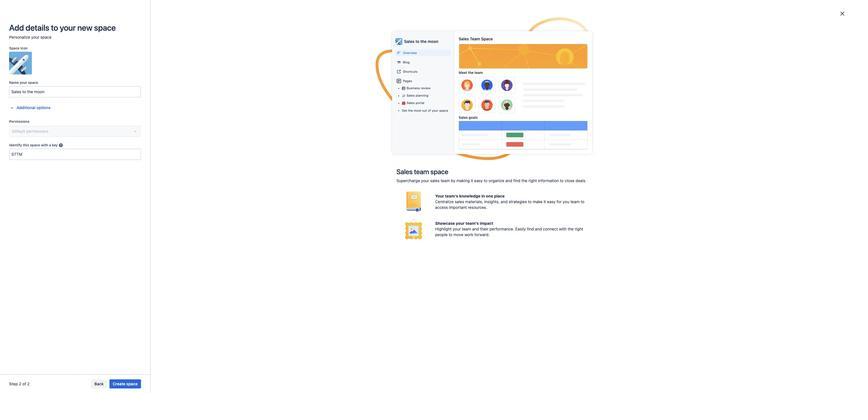 Task type: describe. For each thing, give the bounding box(es) containing it.
people
[[436, 232, 448, 237]]

so
[[394, 132, 399, 137]]

sales for team
[[397, 168, 413, 176]]

help image
[[59, 143, 63, 148]]

ascending sorting icon page image
[[495, 68, 500, 73]]

key
[[52, 143, 58, 147]]

post.
[[399, 236, 409, 240]]

added to a highlighted section of the page or post you are editing or viewing; good for targeted comments on a specific word or phrase.
[[313, 164, 473, 176]]

editing
[[455, 164, 467, 169]]

4 getting started in confluence from the top
[[492, 119, 546, 124]]

sales inside sales team space supercharge your sales team by making it easy to organize and find the right information to close deals.
[[431, 178, 440, 183]]

pages
[[403, 79, 412, 83]]

right for team's
[[575, 227, 584, 232]]

added for targeted
[[348, 164, 360, 169]]

7 getting started in confluence from the top
[[492, 187, 546, 192]]

4 getting started in confluence link from the top
[[492, 119, 546, 124]]

blog
[[403, 60, 410, 64]]

started for when in the editor to publish.
[[507, 152, 520, 157]]

started for for a shareable link to your page or post.
[[507, 236, 520, 241]]

with inside showcase your team's impact highlight your team and their performance. easily find and connect with the right people to move work forward.
[[559, 227, 567, 232]]

sales inside the "your team's knowledge in one place centralize sales materials, insights, and strategies to make it easy for you team to access important resources."
[[455, 199, 465, 204]]

added for to
[[347, 184, 359, 189]]

or left post.
[[394, 236, 398, 240]]

link
[[360, 236, 367, 240]]

out
[[422, 109, 427, 112]]

getting started in confluence for to create a page at any time.
[[492, 93, 546, 98]]

access
[[436, 205, 448, 210]]

create space button
[[109, 380, 141, 389]]

business review
[[407, 86, 431, 90]]

viewing
[[374, 203, 389, 208]]

→
[[393, 80, 397, 85]]

getting started in confluence link for for a shareable link to your page or post.
[[492, 236, 546, 241]]

identify this space with a key
[[9, 143, 58, 147]]

when on a page to open the editor.
[[330, 106, 397, 111]]

any
[[368, 93, 374, 98]]

sales for team
[[459, 36, 469, 41]]

confluence for panel element to highlight important information in your space overview.
[[525, 220, 546, 225]]

get the most out of your space
[[402, 109, 449, 112]]

for inside added to a highlighted section of the page or post you are editing or viewing; good for targeted comments on a specific word or phrase.
[[340, 171, 345, 176]]

easy inside the "your team's knowledge in one place centralize sales materials, insights, and strategies to make it easy for you team to access important resources."
[[548, 199, 556, 204]]

page left any on the left of the page
[[352, 93, 362, 98]]

0 horizontal spatial with
[[41, 143, 48, 147]]

identify
[[9, 143, 22, 147]]

started for when on a page to open the editor.
[[507, 106, 520, 111]]

team's inside the "your team's knowledge in one place centralize sales materials, insights, and strategies to make it easy for you team to access important resources."
[[445, 194, 459, 199]]

Name your space field
[[10, 87, 141, 97]]

add
[[9, 23, 24, 32]]

close
[[565, 178, 575, 183]]

space inside button
[[126, 382, 138, 387]]

highlight
[[436, 227, 452, 232]]

team left by
[[441, 178, 450, 183]]

meet the team
[[459, 71, 483, 75]]

getting started in confluence link for to create a page at any time.
[[492, 93, 546, 98]]

most
[[414, 109, 422, 112]]

a inside dialog
[[49, 143, 51, 147]]

7 confluence from the top
[[525, 187, 546, 192]]

confluence for to create a page at any time.
[[525, 93, 546, 98]]

the down supercharge
[[399, 184, 404, 189]]

phrase.
[[421, 171, 435, 176]]

details
[[26, 23, 49, 32]]

1 getting started in confluence from the top
[[492, 80, 546, 85]]

and inside sales team space supercharge your sales team by making it easy to organize and find the right information to close deals.
[[506, 178, 513, 183]]

page title icon image for when in the editor to publish.
[[485, 152, 489, 157]]

word
[[407, 171, 416, 176]]

in inside the "your team's knowledge in one place centralize sales materials, insights, and strategies to make it easy for you team to access important resources."
[[482, 194, 485, 199]]

get
[[402, 109, 408, 112]]

2 vertical spatial when
[[362, 203, 373, 208]]

page inside added to a highlighted section of the page or post you are editing or viewing; good for targeted comments on a specific word or phrase.
[[416, 164, 425, 169]]

and inside the "your team's knowledge in one place centralize sales materials, insights, and strategies to make it easy for you team to access important resources."
[[501, 199, 508, 204]]

1 getting started in confluence link from the top
[[492, 80, 546, 85]]

4 page title icon image from the top
[[485, 120, 489, 124]]

right for space
[[529, 178, 537, 183]]

page title icon image for for a shareable link to your page or post.
[[485, 236, 489, 241]]

the left editor
[[376, 151, 382, 156]]

sales to the moon
[[405, 39, 439, 44]]

getting started in confluence link for leave an inline comment when viewing a page or in the editor.
[[492, 203, 546, 208]]

7 getting from the top
[[492, 187, 506, 192]]

by
[[451, 178, 456, 183]]

of inside added to a highlighted section of the page or post you are editing or viewing; good for targeted comments on a specific word or phrase.
[[405, 164, 408, 169]]

confluence for when on a page to open the editor.
[[525, 106, 546, 111]]

one
[[486, 194, 494, 199]]

Identify this space with a key field
[[10, 149, 141, 160]]

for a shareable link to your page or post.
[[330, 236, 409, 240]]

the inside showcase your team's impact highlight your team and their performance. easily find and connect with the right people to move work forward.
[[568, 227, 574, 232]]

resources.
[[468, 205, 488, 210]]

team inside the "your team's knowledge in one place centralize sales materials, insights, and strategies to make it easy for you team to access important resources."
[[571, 199, 580, 204]]

or right word
[[417, 171, 420, 176]]

sales for goals
[[459, 116, 468, 120]]

additional
[[17, 105, 35, 110]]

1 started from the top
[[507, 80, 520, 85]]

started for leave an inline comment when viewing a page or in the editor.
[[507, 203, 520, 208]]

0 vertical spatial content
[[379, 184, 393, 189]]

shortcuts
[[403, 70, 418, 73]]

page title icon image for at the top of the page, so teammates can see your progress at a glance.
[[485, 136, 489, 141]]

the right below on the left of page
[[372, 184, 378, 189]]

1 vertical spatial content
[[364, 191, 378, 196]]

7 getting started in confluence link from the top
[[492, 187, 546, 192]]

getting for when in the editor to publish.
[[492, 152, 506, 157]]

targeted
[[346, 171, 361, 176]]

portal
[[416, 101, 425, 105]]

a inside at the top of the page, so teammates can see your progress at a glance.
[[471, 132, 474, 137]]

added below the content of the page or post you are viewing; good for comments that apply to the content as a whole.
[[313, 184, 476, 196]]

team left 'page'
[[475, 71, 483, 75]]

review
[[421, 86, 431, 90]]

page title icon image for leave an inline comment when viewing a page or in the editor.
[[485, 204, 489, 209]]

sales goals
[[459, 116, 478, 120]]

0 horizontal spatial editor.
[[385, 106, 397, 111]]

getting started in confluence for when in the editor to publish.
[[492, 152, 546, 157]]

as
[[379, 191, 384, 196]]

whole.
[[388, 191, 400, 196]]

a left space.
[[444, 80, 446, 85]]

knowledge
[[460, 194, 481, 199]]

supercharge
[[397, 178, 420, 183]]

spaces → create space to create a new space.
[[379, 80, 469, 85]]

icon
[[20, 46, 28, 50]]

:chart_with_upwards_trend: image
[[402, 94, 406, 98]]

back button
[[91, 380, 107, 389]]

getting started in confluence for leave an inline comment when viewing a page or in the editor.
[[492, 203, 546, 208]]

time.
[[375, 93, 385, 98]]

page
[[485, 68, 494, 73]]

the right meet
[[469, 71, 474, 75]]

making
[[457, 178, 470, 183]]

4 started from the top
[[507, 119, 520, 124]]

a inside added below the content of the page or post you are viewing; good for comments that apply to the content as a whole.
[[385, 191, 387, 196]]

step
[[9, 382, 18, 387]]

1 page title icon image from the top
[[485, 81, 489, 85]]

it inside sales team space supercharge your sales team by making it easy to organize and find the right information to close deals.
[[471, 178, 474, 183]]

0 horizontal spatial at
[[351, 132, 354, 137]]

shareable
[[340, 236, 359, 240]]

team up supercharge
[[414, 168, 429, 176]]

a left shareable at the bottom
[[337, 236, 339, 240]]

the right get
[[408, 109, 413, 112]]

good inside added to a highlighted section of the page or post you are editing or viewing; good for targeted comments on a specific word or phrase.
[[329, 171, 339, 176]]

overview
[[403, 51, 417, 55]]

team
[[470, 36, 481, 41]]

information inside sales team space supercharge your sales team by making it easy to organize and find the right information to close deals.
[[539, 178, 559, 183]]

this
[[23, 143, 29, 147]]

overview.
[[313, 223, 332, 228]]

getting started in confluence link for when on a page to open the editor.
[[492, 106, 546, 111]]

started for panel element to highlight important information in your space overview.
[[507, 220, 520, 225]]

your inside sales team space supercharge your sales team by making it easy to organize and find the right information to close deals.
[[421, 178, 430, 183]]

apply
[[342, 191, 352, 196]]

7 started from the top
[[507, 187, 520, 192]]

space.
[[456, 80, 469, 85]]

2 2 from the left
[[27, 382, 30, 387]]

the left 'access'
[[413, 203, 419, 208]]

the inside added to a highlighted section of the page or post you are editing or viewing; good for targeted comments on a specific word or phrase.
[[409, 164, 415, 169]]

of right out
[[428, 109, 431, 112]]

you inside the "your team's knowledge in one place centralize sales materials, insights, and strategies to make it easy for you team to access important resources."
[[563, 199, 570, 204]]

organize
[[489, 178, 505, 183]]

your team's knowledge in one place centralize sales materials, insights, and strategies to make it easy for you team to access important resources.
[[436, 194, 585, 210]]

to inside add details to your new space personalize your space
[[51, 23, 58, 32]]

the left page,
[[375, 132, 381, 137]]

and left connect
[[536, 227, 542, 232]]

insights,
[[485, 199, 500, 204]]

easily
[[516, 227, 526, 232]]

started for to create a page at any time.
[[507, 93, 520, 98]]

sales planning
[[407, 94, 429, 97]]

you inside added below the content of the page or post you are viewing; good for comments that apply to the content as a whole.
[[430, 184, 436, 189]]

getting for for a shareable link to your page or post.
[[492, 236, 506, 241]]

1 vertical spatial create
[[335, 93, 348, 98]]

sales team space supercharge your sales team by making it easy to organize and find the right information to close deals.
[[397, 168, 587, 183]]

on inside added to a highlighted section of the page or post you are editing or viewing; good for targeted comments on a specific word or phrase.
[[383, 171, 387, 176]]

showcase
[[436, 221, 455, 226]]

page down whole.
[[393, 203, 402, 208]]

confluence for leave an inline comment when viewing a page or in the editor.
[[525, 203, 546, 208]]

panel element to highlight important information in your space overview.
[[313, 216, 465, 228]]

the right 'open'
[[377, 106, 384, 111]]

meet
[[459, 71, 468, 75]]

impact
[[480, 221, 494, 226]]

a up when on a page to open the editor.
[[349, 93, 351, 98]]

getting started in confluence for panel element to highlight important information in your space overview.
[[492, 220, 546, 225]]

post inside added to a highlighted section of the page or post you are editing or viewing; good for targeted comments on a specific word or phrase.
[[431, 164, 439, 169]]

getting started in confluence link for at the top of the page, so teammates can see your progress at a glance.
[[492, 135, 546, 140]]

are inside added to a highlighted section of the page or post you are editing or viewing; good for targeted comments on a specific word or phrase.
[[448, 164, 454, 169]]

glance.
[[313, 139, 328, 144]]

sales team space
[[459, 36, 493, 41]]

name
[[9, 81, 19, 85]]

important inside the "your team's knowledge in one place centralize sales materials, insights, and strategies to make it easy for you team to access important resources."
[[449, 205, 467, 210]]

options
[[36, 105, 51, 110]]

additional options button
[[5, 104, 54, 111]]

confluence for when in the editor to publish.
[[525, 152, 546, 157]]

when in the editor to publish.
[[359, 151, 416, 156]]

sales for to
[[405, 39, 415, 44]]



Task type: vqa. For each thing, say whether or not it's contained in the screenshot.
impact at the bottom of page
yes



Task type: locate. For each thing, give the bounding box(es) containing it.
or inside added below the content of the page or post you are viewing; good for comments that apply to the content as a whole.
[[416, 184, 419, 189]]

your
[[436, 194, 444, 199]]

2 page title icon image from the top
[[485, 94, 489, 98]]

or down added below the content of the page or post you are viewing; good for comments that apply to the content as a whole.
[[403, 203, 408, 208]]

space left icon
[[9, 46, 19, 50]]

7 page title icon image from the top
[[485, 204, 489, 209]]

find inside showcase your team's impact highlight your team and their performance. easily find and connect with the right people to move work forward.
[[527, 227, 534, 232]]

create right →
[[399, 81, 411, 85]]

section
[[390, 164, 404, 169]]

0 horizontal spatial find
[[514, 178, 521, 183]]

or
[[426, 164, 430, 169], [468, 164, 472, 169], [417, 171, 420, 176], [416, 184, 419, 189], [403, 203, 408, 208], [394, 236, 398, 240]]

and
[[506, 178, 513, 183], [501, 199, 508, 204], [473, 227, 479, 232], [536, 227, 542, 232]]

comments down highlighted
[[362, 171, 382, 176]]

0 vertical spatial good
[[329, 171, 339, 176]]

back
[[94, 382, 104, 387]]

viewing; inside added to a highlighted section of the page or post you are editing or viewing; good for targeted comments on a specific word or phrase.
[[313, 171, 328, 176]]

a right progress on the top right of page
[[471, 132, 474, 137]]

sales for planning
[[407, 94, 415, 97]]

0 vertical spatial team's
[[445, 194, 459, 199]]

0 vertical spatial important
[[449, 205, 467, 210]]

1 2 from the left
[[19, 382, 21, 387]]

getting started in confluence link for when in the editor to publish.
[[492, 152, 546, 157]]

getting for panel element to highlight important information in your space overview.
[[492, 220, 506, 225]]

0 horizontal spatial on
[[342, 106, 347, 111]]

new inside add details to your new space personalize your space
[[77, 23, 92, 32]]

find right easily
[[527, 227, 534, 232]]

information inside panel element to highlight important information in your space overview.
[[415, 216, 437, 221]]

1 vertical spatial when
[[360, 151, 370, 156]]

10 started from the top
[[507, 236, 520, 241]]

0 horizontal spatial create
[[113, 382, 125, 387]]

0 horizontal spatial you
[[430, 184, 436, 189]]

1 vertical spatial easy
[[548, 199, 556, 204]]

5 started from the top
[[507, 135, 520, 140]]

8 getting from the top
[[492, 203, 506, 208]]

the left top
[[355, 132, 362, 137]]

2 getting started in confluence from the top
[[492, 93, 546, 98]]

9 getting from the top
[[492, 220, 506, 225]]

1 horizontal spatial editor.
[[420, 203, 433, 208]]

and down place
[[501, 199, 508, 204]]

sales up supercharge
[[397, 168, 413, 176]]

0 horizontal spatial good
[[329, 171, 339, 176]]

sales
[[431, 178, 440, 183], [455, 199, 465, 204]]

in inside panel element to highlight important information in your space overview.
[[438, 216, 442, 221]]

comments inside added below the content of the page or post you are viewing; good for comments that apply to the content as a whole.
[[313, 191, 333, 196]]

goals
[[469, 116, 478, 120]]

team inside showcase your team's impact highlight your team and their performance. easily find and connect with the right people to move work forward.
[[462, 227, 472, 232]]

editor.
[[385, 106, 397, 111], [420, 203, 433, 208]]

team's up work
[[466, 221, 479, 226]]

8 getting started in confluence from the top
[[492, 203, 546, 208]]

10 confluence from the top
[[525, 236, 546, 241]]

content down below on the left of page
[[364, 191, 378, 196]]

getting started in confluence for at the top of the page, so teammates can see your progress at a glance.
[[492, 135, 546, 140]]

0 vertical spatial find
[[514, 178, 521, 183]]

or up phrase.
[[426, 164, 430, 169]]

at left any on the left of the page
[[363, 93, 367, 98]]

good down making
[[460, 184, 469, 189]]

add details to your new space dialog
[[0, 0, 857, 394]]

post
[[431, 164, 439, 169], [420, 184, 428, 189]]

page left post.
[[383, 236, 393, 240]]

when for when in the editor to publish.
[[360, 151, 370, 156]]

at left top
[[351, 132, 354, 137]]

with right connect
[[559, 227, 567, 232]]

and right organize
[[506, 178, 513, 183]]

0 horizontal spatial right
[[529, 178, 537, 183]]

4 getting from the top
[[492, 119, 506, 124]]

the up word
[[409, 164, 415, 169]]

1 vertical spatial space
[[9, 46, 19, 50]]

of inside at the top of the page, so teammates can see your progress at a glance.
[[370, 132, 374, 137]]

the left moon
[[421, 39, 427, 44]]

0 horizontal spatial post
[[420, 184, 428, 189]]

4 confluence from the top
[[525, 119, 546, 124]]

space
[[94, 23, 116, 32], [40, 35, 51, 40], [28, 81, 38, 85], [413, 81, 424, 85], [440, 109, 449, 112], [30, 143, 40, 147], [431, 168, 449, 176], [452, 216, 464, 221], [126, 382, 138, 387]]

:notebook: image
[[402, 87, 406, 90], [402, 87, 406, 90]]

0 vertical spatial sales
[[431, 178, 440, 183]]

to inside panel element to highlight important information in your space overview.
[[371, 216, 375, 221]]

1 vertical spatial with
[[559, 227, 567, 232]]

1 horizontal spatial at
[[363, 93, 367, 98]]

easy inside sales team space supercharge your sales team by making it easy to organize and find the right information to close deals.
[[475, 178, 483, 183]]

added inside added to a highlighted section of the page or post you are editing or viewing; good for targeted comments on a specific word or phrase.
[[348, 164, 360, 169]]

0 horizontal spatial 2
[[19, 382, 21, 387]]

getting started in confluence link for panel element to highlight important information in your space overview.
[[492, 220, 546, 225]]

can
[[423, 132, 430, 137]]

permissions
[[9, 120, 30, 124]]

create right back
[[113, 382, 125, 387]]

or right editing
[[468, 164, 472, 169]]

comments up leave on the left of page
[[313, 191, 333, 196]]

10 getting started in confluence link from the top
[[492, 236, 546, 241]]

1 vertical spatial viewing;
[[444, 184, 459, 189]]

:chart_with_upwards_trend: image
[[402, 94, 406, 98]]

of up word
[[405, 164, 408, 169]]

banner
[[0, 9, 857, 25]]

showcase your team's impact highlight your team and their performance. easily find and connect with the right people to move work forward.
[[436, 221, 584, 237]]

when left viewing
[[362, 203, 373, 208]]

2 getting from the top
[[492, 93, 506, 98]]

5 confluence from the top
[[525, 135, 546, 140]]

are left editing
[[448, 164, 454, 169]]

1 horizontal spatial good
[[460, 184, 469, 189]]

0 horizontal spatial create
[[335, 93, 348, 98]]

viewing; inside added below the content of the page or post you are viewing; good for comments that apply to the content as a whole.
[[444, 184, 459, 189]]

good left targeted
[[329, 171, 339, 176]]

right inside showcase your team's impact highlight your team and their performance. easily find and connect with the right people to move work forward.
[[575, 227, 584, 232]]

page down to create a page at any time.
[[351, 106, 361, 111]]

1 vertical spatial create
[[113, 382, 125, 387]]

the
[[421, 39, 427, 44], [469, 71, 474, 75], [377, 106, 384, 111], [408, 109, 413, 112], [355, 132, 362, 137], [375, 132, 381, 137], [376, 151, 382, 156], [409, 164, 415, 169], [522, 178, 528, 183], [372, 184, 378, 189], [399, 184, 404, 189], [358, 191, 363, 196], [413, 203, 419, 208], [568, 227, 574, 232]]

0 vertical spatial space
[[482, 36, 493, 41]]

1 horizontal spatial you
[[440, 164, 447, 169]]

5 page title icon image from the top
[[485, 136, 489, 141]]

10 getting started in confluence from the top
[[492, 236, 546, 241]]

you inside added to a highlighted section of the page or post you are editing or viewing; good for targeted comments on a specific word or phrase.
[[440, 164, 447, 169]]

0 vertical spatial added
[[348, 164, 360, 169]]

for inside the "your team's knowledge in one place centralize sales materials, insights, and strategies to make it easy for you team to access important resources."
[[557, 199, 562, 204]]

space icon
[[9, 46, 28, 50]]

for inside added below the content of the page or post you are viewing; good for comments that apply to the content as a whole.
[[470, 184, 475, 189]]

1 confluence from the top
[[525, 80, 546, 85]]

the down below on the left of page
[[358, 191, 363, 196]]

added up targeted
[[348, 164, 360, 169]]

1 horizontal spatial 2
[[27, 382, 30, 387]]

3 getting started in confluence link from the top
[[492, 106, 546, 111]]

0 vertical spatial post
[[431, 164, 439, 169]]

page
[[352, 93, 362, 98], [351, 106, 361, 111], [416, 164, 425, 169], [405, 184, 415, 189], [393, 203, 402, 208], [383, 236, 393, 240]]

post down phrase.
[[420, 184, 428, 189]]

a left specific
[[388, 171, 390, 176]]

when up highlighted
[[360, 151, 370, 156]]

page title icon image for when on a page to open the editor.
[[485, 107, 489, 111]]

:toolbox: image
[[402, 102, 406, 105]]

0 vertical spatial easy
[[475, 178, 483, 183]]

page down supercharge
[[405, 184, 415, 189]]

1 horizontal spatial on
[[383, 171, 387, 176]]

6 getting from the top
[[492, 152, 506, 157]]

on
[[342, 106, 347, 111], [383, 171, 387, 176]]

name your space
[[9, 81, 38, 85]]

1 horizontal spatial team's
[[466, 221, 479, 226]]

added inside added below the content of the page or post you are viewing; good for comments that apply to the content as a whole.
[[347, 184, 359, 189]]

0 vertical spatial information
[[539, 178, 559, 183]]

team's
[[445, 194, 459, 199], [466, 221, 479, 226]]

performance.
[[490, 227, 515, 232]]

1 vertical spatial comments
[[313, 191, 333, 196]]

create
[[431, 80, 443, 85], [335, 93, 348, 98]]

right inside sales team space supercharge your sales team by making it easy to organize and find the right information to close deals.
[[529, 178, 537, 183]]

a left highlighted
[[366, 164, 368, 169]]

confluence for at the top of the page, so teammates can see your progress at a glance.
[[525, 135, 546, 140]]

2 horizontal spatial you
[[563, 199, 570, 204]]

sales up overview
[[405, 39, 415, 44]]

tab list
[[294, 45, 378, 54]]

a right as
[[385, 191, 387, 196]]

find
[[514, 178, 521, 183], [527, 227, 534, 232]]

6 page title icon image from the top
[[485, 152, 489, 157]]

moon
[[428, 39, 439, 44]]

page up phrase.
[[416, 164, 425, 169]]

editor. left 'access'
[[420, 203, 433, 208]]

make
[[533, 199, 543, 204]]

0 horizontal spatial content
[[364, 191, 378, 196]]

for left targeted
[[340, 171, 345, 176]]

information down 'access'
[[415, 216, 437, 221]]

step 2 of 2
[[9, 382, 30, 387]]

team's inside showcase your team's impact highlight your team and their performance. easily find and connect with the right people to move work forward.
[[466, 221, 479, 226]]

and up forward.
[[473, 227, 479, 232]]

1 horizontal spatial right
[[575, 227, 584, 232]]

post up phrase.
[[431, 164, 439, 169]]

0 vertical spatial it
[[471, 178, 474, 183]]

3 getting started in confluence from the top
[[492, 106, 546, 111]]

element
[[355, 216, 370, 221]]

to inside added to a highlighted section of the page or post you are editing or viewing; good for targeted comments on a specific word or phrase.
[[361, 164, 365, 169]]

you left editing
[[440, 164, 447, 169]]

space right team
[[482, 36, 493, 41]]

2 getting started in confluence link from the top
[[492, 93, 546, 98]]

8 started from the top
[[507, 203, 520, 208]]

9 page title icon image from the top
[[485, 236, 489, 241]]

0 horizontal spatial information
[[415, 216, 437, 221]]

1 vertical spatial information
[[415, 216, 437, 221]]

1 horizontal spatial viewing;
[[444, 184, 459, 189]]

content
[[379, 184, 393, 189], [364, 191, 378, 196]]

in
[[521, 80, 524, 85], [521, 93, 524, 98], [521, 106, 524, 111], [521, 119, 524, 124], [521, 135, 524, 140], [371, 151, 375, 156], [521, 152, 524, 157], [521, 187, 524, 192], [482, 194, 485, 199], [408, 203, 412, 208], [521, 203, 524, 208], [438, 216, 442, 221], [521, 220, 524, 225], [521, 236, 524, 241]]

a left key
[[49, 143, 51, 147]]

1 horizontal spatial are
[[448, 164, 454, 169]]

1 horizontal spatial content
[[379, 184, 393, 189]]

0 vertical spatial on
[[342, 106, 347, 111]]

1 horizontal spatial information
[[539, 178, 559, 183]]

9 getting started in confluence link from the top
[[492, 220, 546, 225]]

0 vertical spatial right
[[529, 178, 537, 183]]

0 vertical spatial create
[[431, 80, 443, 85]]

1 horizontal spatial post
[[431, 164, 439, 169]]

space inside 'spaces → create space to create a new space.'
[[413, 81, 424, 85]]

1 vertical spatial editor.
[[420, 203, 433, 208]]

find right organize
[[514, 178, 521, 183]]

1 vertical spatial you
[[430, 184, 436, 189]]

of right top
[[370, 132, 374, 137]]

work
[[465, 232, 474, 237]]

getting for leave an inline comment when viewing a page or in the editor.
[[492, 203, 506, 208]]

sales down the knowledge
[[455, 199, 465, 204]]

with left key
[[41, 143, 48, 147]]

a down to create a page at any time.
[[348, 106, 350, 111]]

with
[[41, 143, 48, 147], [559, 227, 567, 232]]

open
[[367, 106, 376, 111]]

comment
[[343, 203, 361, 208]]

find inside sales team space supercharge your sales team by making it easy to organize and find the right information to close deals.
[[514, 178, 521, 183]]

0 horizontal spatial new
[[77, 23, 92, 32]]

Search field
[[749, 12, 806, 21]]

8 page title icon image from the top
[[485, 220, 489, 225]]

leave an inline comment when viewing a page or in the editor.
[[313, 203, 433, 208]]

0 vertical spatial you
[[440, 164, 447, 169]]

sales down phrase.
[[431, 178, 440, 183]]

settings icon image
[[831, 14, 838, 20]]

3 getting from the top
[[492, 106, 506, 111]]

1 horizontal spatial new
[[447, 80, 455, 85]]

0 vertical spatial create
[[399, 81, 411, 85]]

post inside added below the content of the page or post you are viewing; good for comments that apply to the content as a whole.
[[420, 184, 428, 189]]

getting started in confluence for when on a page to open the editor.
[[492, 106, 546, 111]]

sales for portal
[[407, 101, 415, 105]]

6 confluence from the top
[[525, 152, 546, 157]]

3 page title icon image from the top
[[485, 107, 489, 111]]

0 horizontal spatial are
[[437, 184, 443, 189]]

2 started from the top
[[507, 93, 520, 98]]

deals.
[[576, 178, 587, 183]]

of inside added below the content of the page or post you are viewing; good for comments that apply to the content as a whole.
[[394, 184, 397, 189]]

8 getting started in confluence link from the top
[[492, 203, 546, 208]]

your inside at the top of the page, so teammates can see your progress at a glance.
[[439, 132, 447, 137]]

getting for when on a page to open the editor.
[[492, 106, 506, 111]]

6 getting started in confluence link from the top
[[492, 152, 546, 157]]

sales right :chart_with_upwards_trend: image
[[407, 94, 415, 97]]

1 horizontal spatial important
[[449, 205, 467, 210]]

5 getting started in confluence link from the top
[[492, 135, 546, 140]]

to inside added below the content of the page or post you are viewing; good for comments that apply to the content as a whole.
[[353, 191, 356, 196]]

a right viewing
[[390, 203, 392, 208]]

1 horizontal spatial sales
[[455, 199, 465, 204]]

:toolbox: image
[[402, 102, 406, 105]]

1 vertical spatial important
[[394, 216, 414, 221]]

page title icon image for to create a page at any time.
[[485, 94, 489, 98]]

1 vertical spatial post
[[420, 184, 428, 189]]

1 horizontal spatial create
[[399, 81, 411, 85]]

team up work
[[462, 227, 472, 232]]

9 started from the top
[[507, 220, 520, 225]]

information left close
[[539, 178, 559, 183]]

easy
[[475, 178, 483, 183], [548, 199, 556, 204]]

sales left team
[[459, 36, 469, 41]]

it right making
[[471, 178, 474, 183]]

1 horizontal spatial find
[[527, 227, 534, 232]]

when
[[330, 106, 341, 111], [360, 151, 370, 156], [362, 203, 373, 208]]

0 vertical spatial with
[[41, 143, 48, 147]]

specific
[[391, 171, 406, 176]]

when for when on a page to open the editor.
[[330, 106, 341, 111]]

0 horizontal spatial sales
[[431, 178, 440, 183]]

added
[[348, 164, 360, 169], [347, 184, 359, 189]]

0 vertical spatial new
[[77, 23, 92, 32]]

create inside 'spaces → create space to create a new space.'
[[399, 81, 411, 85]]

for
[[340, 171, 345, 176], [470, 184, 475, 189], [557, 199, 562, 204], [330, 236, 336, 240]]

5 getting started in confluence from the top
[[492, 135, 546, 140]]

confluence for for a shareable link to your page or post.
[[525, 236, 546, 241]]

at right progress on the top right of page
[[467, 132, 470, 137]]

5 getting from the top
[[492, 135, 506, 140]]

0 vertical spatial comments
[[362, 171, 382, 176]]

easy right the make
[[548, 199, 556, 204]]

1 vertical spatial good
[[460, 184, 469, 189]]

on down to create a page at any time.
[[342, 106, 347, 111]]

publish.
[[400, 151, 416, 156]]

getting for at the top of the page, so teammates can see your progress at a glance.
[[492, 135, 506, 140]]

getting started in confluence for for a shareable link to your page or post.
[[492, 236, 546, 241]]

sales inside sales team space supercharge your sales team by making it easy to organize and find the right information to close deals.
[[397, 168, 413, 176]]

1 vertical spatial are
[[437, 184, 443, 189]]

0 horizontal spatial easy
[[475, 178, 483, 183]]

it inside the "your team's knowledge in one place centralize sales materials, insights, and strategies to make it easy for you team to access important resources."
[[544, 199, 546, 204]]

information
[[539, 178, 559, 183], [415, 216, 437, 221]]

editor
[[383, 151, 395, 156]]

close image
[[840, 10, 847, 17]]

important inside panel element to highlight important information in your space overview.
[[394, 216, 414, 221]]

create inside button
[[113, 382, 125, 387]]

the inside sales team space supercharge your sales team by making it easy to organize and find the right information to close deals.
[[522, 178, 528, 183]]

forward.
[[475, 232, 490, 237]]

right
[[529, 178, 537, 183], [575, 227, 584, 232]]

for down overview.
[[330, 236, 336, 240]]

1 horizontal spatial comments
[[362, 171, 382, 176]]

teammates
[[400, 132, 422, 137]]

page inside added below the content of the page or post you are viewing; good for comments that apply to the content as a whole.
[[405, 184, 415, 189]]

0 vertical spatial are
[[448, 164, 454, 169]]

team down close
[[571, 199, 580, 204]]

create up when on a page to open the editor.
[[335, 93, 348, 98]]

to inside showcase your team's impact highlight your team and their performance. easily find and connect with the right people to move work forward.
[[449, 232, 453, 237]]

space inside panel element to highlight important information in your space overview.
[[452, 216, 464, 221]]

easy right making
[[475, 178, 483, 183]]

you up your
[[430, 184, 436, 189]]

2 confluence from the top
[[525, 93, 546, 98]]

1 getting from the top
[[492, 80, 506, 85]]

3 confluence from the top
[[525, 106, 546, 111]]

move
[[454, 232, 464, 237]]

space
[[482, 36, 493, 41], [9, 46, 19, 50]]

of up whole.
[[394, 184, 397, 189]]

added up apply at the left
[[347, 184, 359, 189]]

0 horizontal spatial viewing;
[[313, 171, 328, 176]]

1 vertical spatial team's
[[466, 221, 479, 226]]

additional options
[[17, 105, 51, 110]]

their
[[481, 227, 489, 232]]

highlighted
[[369, 164, 389, 169]]

content up as
[[379, 184, 393, 189]]

0 vertical spatial editor.
[[385, 106, 397, 111]]

team
[[475, 71, 483, 75], [414, 168, 429, 176], [441, 178, 450, 183], [571, 199, 580, 204], [462, 227, 472, 232]]

of right step
[[22, 382, 26, 387]]

1 horizontal spatial with
[[559, 227, 567, 232]]

at the top of the page, so teammates can see your progress at a glance.
[[313, 132, 475, 144]]

important right highlight
[[394, 216, 414, 221]]

6 started from the top
[[507, 152, 520, 157]]

1 vertical spatial on
[[383, 171, 387, 176]]

1 vertical spatial added
[[347, 184, 359, 189]]

add details to your new space personalize your space
[[9, 23, 116, 40]]

1 horizontal spatial easy
[[548, 199, 556, 204]]

0 horizontal spatial it
[[471, 178, 474, 183]]

2 vertical spatial you
[[563, 199, 570, 204]]

0 horizontal spatial important
[[394, 216, 414, 221]]

good inside added below the content of the page or post you are viewing; good for comments that apply to the content as a whole.
[[460, 184, 469, 189]]

1 horizontal spatial space
[[482, 36, 493, 41]]

started
[[507, 80, 520, 85], [507, 93, 520, 98], [507, 106, 520, 111], [507, 119, 520, 124], [507, 135, 520, 140], [507, 152, 520, 157], [507, 187, 520, 192], [507, 203, 520, 208], [507, 220, 520, 225], [507, 236, 520, 241]]

10 getting from the top
[[492, 236, 506, 241]]

9 getting started in confluence from the top
[[492, 220, 546, 225]]

comments inside added to a highlighted section of the page or post you are editing or viewing; good for targeted comments on a specific word or phrase.
[[362, 171, 382, 176]]

started for at the top of the page, so teammates can see your progress at a glance.
[[507, 135, 520, 140]]

0 horizontal spatial space
[[9, 46, 19, 50]]

getting for to create a page at any time.
[[492, 93, 506, 98]]

page title icon image for panel element to highlight important information in your space overview.
[[485, 220, 489, 225]]

you down close
[[563, 199, 570, 204]]

connect
[[543, 227, 558, 232]]

on down highlighted
[[383, 171, 387, 176]]

team's up centralize
[[445, 194, 459, 199]]

for up the knowledge
[[470, 184, 475, 189]]

are up your
[[437, 184, 443, 189]]

1 horizontal spatial create
[[431, 80, 443, 85]]

page title icon image
[[485, 81, 489, 85], [485, 94, 489, 98], [485, 107, 489, 111], [485, 120, 489, 124], [485, 136, 489, 141], [485, 152, 489, 157], [485, 204, 489, 209], [485, 220, 489, 225], [485, 236, 489, 241]]

leave
[[313, 203, 325, 208]]

0 vertical spatial viewing;
[[313, 171, 328, 176]]

sales portal
[[407, 101, 425, 105]]

of
[[428, 109, 431, 112], [370, 132, 374, 137], [405, 164, 408, 169], [394, 184, 397, 189], [22, 382, 26, 387]]

0 horizontal spatial team's
[[445, 194, 459, 199]]

1 vertical spatial new
[[447, 80, 455, 85]]

are inside added below the content of the page or post you are viewing; good for comments that apply to the content as a whole.
[[437, 184, 443, 189]]

when down to create a page at any time.
[[330, 106, 341, 111]]

1 vertical spatial find
[[527, 227, 534, 232]]

space inside sales team space supercharge your sales team by making it easy to organize and find the right information to close deals.
[[431, 168, 449, 176]]

your inside panel element to highlight important information in your space overview.
[[443, 216, 451, 221]]

8 confluence from the top
[[525, 203, 546, 208]]

sales right :toolbox: image
[[407, 101, 415, 105]]

comments
[[362, 171, 382, 176], [313, 191, 333, 196]]

sales left goals
[[459, 116, 468, 120]]

the right connect
[[568, 227, 574, 232]]

1 vertical spatial sales
[[455, 199, 465, 204]]

top
[[363, 132, 369, 137]]

0 horizontal spatial comments
[[313, 191, 333, 196]]

it right the make
[[544, 199, 546, 204]]

good
[[329, 171, 339, 176], [460, 184, 469, 189]]

0 vertical spatial when
[[330, 106, 341, 111]]

inline
[[331, 203, 342, 208]]

editor. left get
[[385, 106, 397, 111]]

panel
[[343, 216, 354, 221]]

progress
[[448, 132, 466, 137]]

9 confluence from the top
[[525, 220, 546, 225]]

1 vertical spatial right
[[575, 227, 584, 232]]

6 getting started in confluence from the top
[[492, 152, 546, 157]]

1 vertical spatial it
[[544, 199, 546, 204]]

or down supercharge
[[416, 184, 419, 189]]

important down centralize
[[449, 205, 467, 210]]

2 horizontal spatial at
[[467, 132, 470, 137]]

3 started from the top
[[507, 106, 520, 111]]

1 horizontal spatial it
[[544, 199, 546, 204]]

centralize
[[436, 199, 454, 204]]

place
[[495, 194, 505, 199]]



